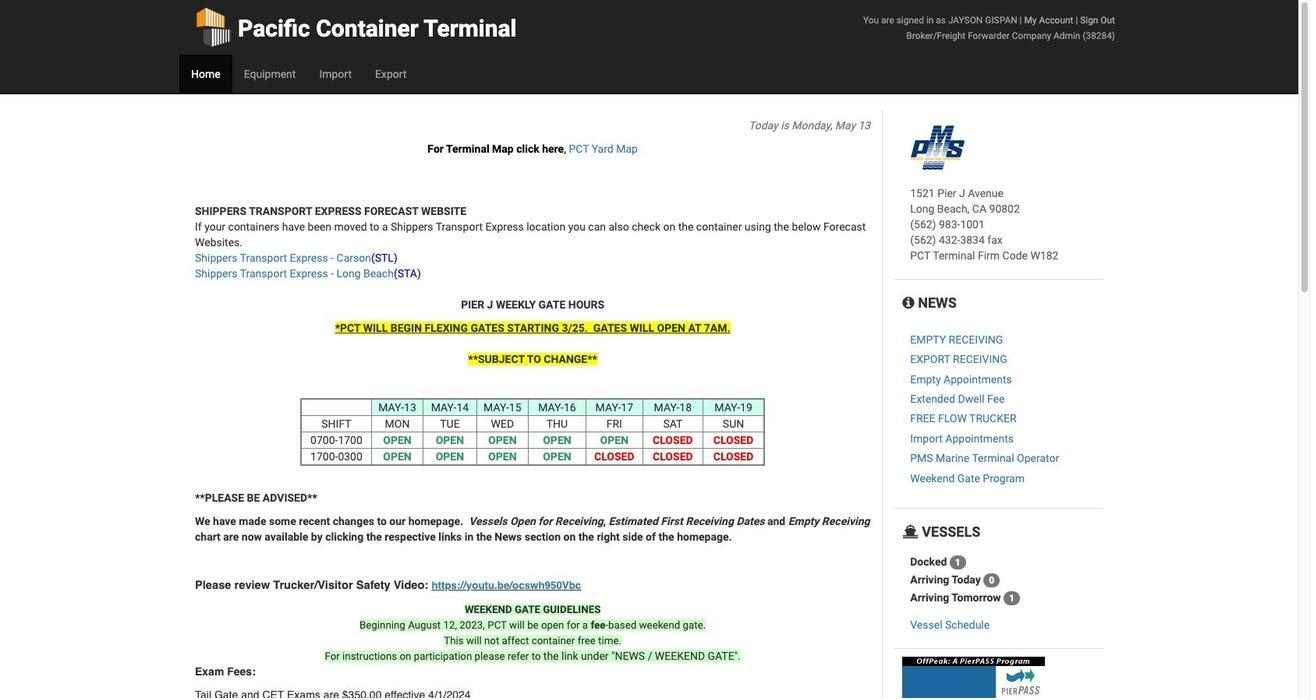Task type: describe. For each thing, give the bounding box(es) containing it.
info circle image
[[903, 296, 915, 310]]

pierpass image
[[903, 657, 1045, 699]]

ship image
[[903, 526, 919, 540]]

pacific container terminal image
[[910, 126, 965, 170]]



Task type: vqa. For each thing, say whether or not it's contained in the screenshot.
PierPASS image at the bottom right of the page
yes



